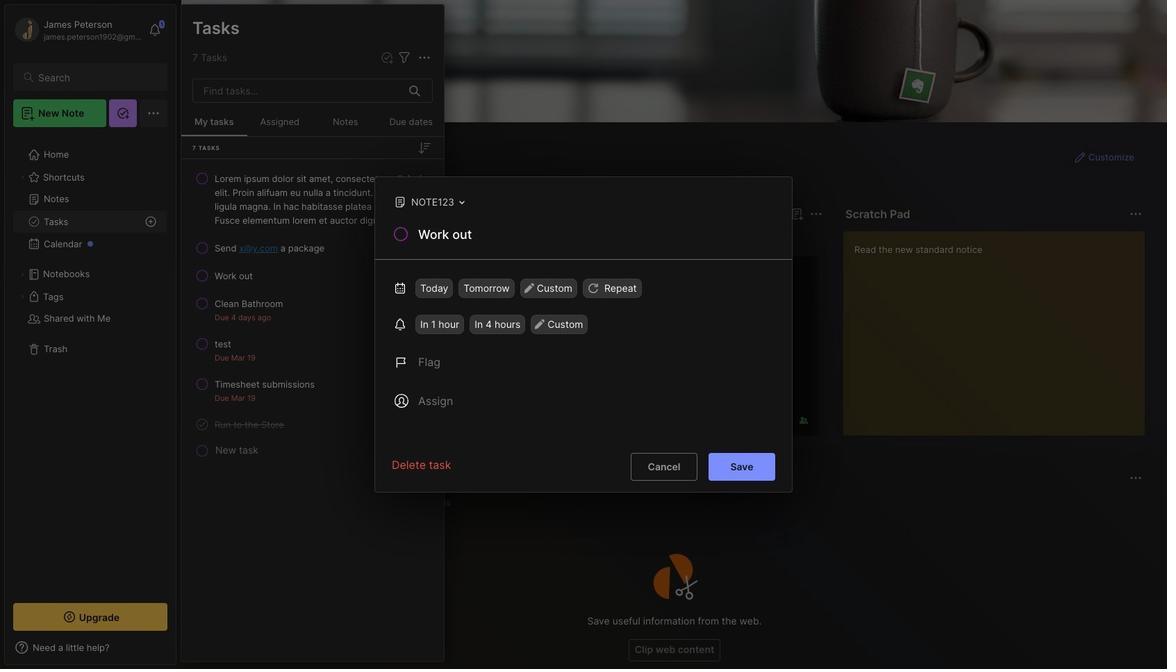 Task type: describe. For each thing, give the bounding box(es) containing it.
1 row from the top
[[187, 166, 439, 233]]

4 row from the top
[[187, 291, 439, 329]]

2 row from the top
[[187, 236, 439, 261]]

3 row from the top
[[187, 263, 439, 288]]

Search text field
[[38, 71, 155, 84]]

lorem ipsum dolor sit amet, consectetur adipiscing elit. proin alifuam eu nulla a tincidunt. curabitur ut ligula magna. in hac habitasse platea dictumst. fusce elementum lorem et auctor dignissim. proin eget mi id urna euismod consectetur. pellentesque porttitor ac urna quis fermentum: 0 cell
[[215, 172, 433, 227]]

none search field inside main element
[[38, 69, 155, 85]]

test 4 cell
[[215, 337, 231, 351]]

expand notebooks image
[[18, 270, 26, 279]]

Start writing… text field
[[855, 231, 1145, 425]]

1 tab list from the top
[[206, 231, 821, 247]]

Enter task text field
[[417, 226, 776, 250]]

work out 2 cell
[[215, 269, 253, 283]]

7 row from the top
[[187, 412, 439, 437]]



Task type: locate. For each thing, give the bounding box(es) containing it.
row
[[187, 166, 439, 233], [187, 236, 439, 261], [187, 263, 439, 288], [187, 291, 439, 329], [187, 332, 439, 369], [187, 372, 439, 409], [187, 412, 439, 437]]

timesheet submissions 5 cell
[[215, 377, 315, 391]]

Find tasks… text field
[[195, 79, 401, 102]]

Go to note or move task field
[[387, 192, 470, 212]]

2 tab list from the top
[[206, 495, 1141, 512]]

clean bathroom 3 cell
[[215, 297, 283, 311]]

new task image
[[380, 51, 394, 65]]

row group
[[181, 165, 444, 461], [204, 256, 1168, 445]]

tree inside main element
[[5, 136, 176, 591]]

tab list
[[206, 231, 821, 247], [206, 495, 1141, 512]]

tree
[[5, 136, 176, 591]]

tab
[[206, 231, 247, 247], [253, 231, 309, 247], [206, 495, 259, 512], [312, 495, 371, 512], [377, 495, 413, 512], [418, 495, 457, 512]]

5 row from the top
[[187, 332, 439, 369]]

main element
[[0, 0, 181, 669]]

expand tags image
[[18, 293, 26, 301]]

None search field
[[38, 69, 155, 85]]

6 row from the top
[[187, 372, 439, 409]]

run to the store 6 cell
[[215, 418, 284, 432]]

0 vertical spatial tab list
[[206, 231, 821, 247]]

1 vertical spatial tab list
[[206, 495, 1141, 512]]

send x@y.com a package 1 cell
[[215, 241, 325, 255]]



Task type: vqa. For each thing, say whether or not it's contained in the screenshot.
Add tag "ICON"
no



